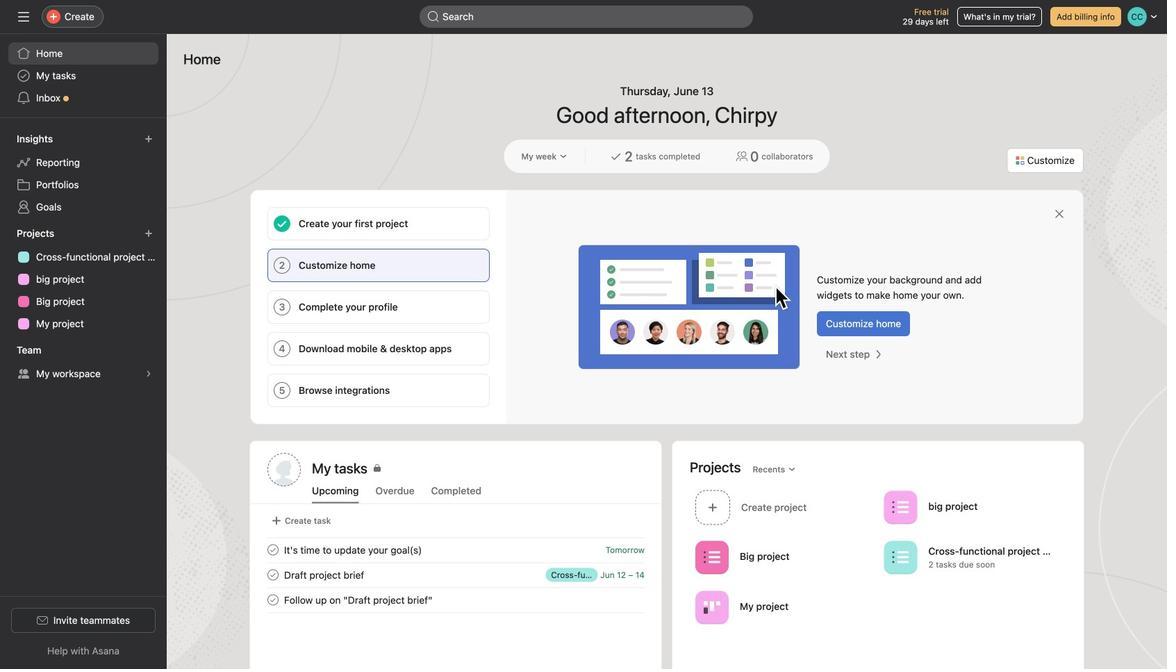 Task type: vqa. For each thing, say whether or not it's contained in the screenshot.
the topmost Mark complete checkbox
yes



Task type: describe. For each thing, give the bounding box(es) containing it.
2 mark complete checkbox from the top
[[265, 567, 282, 584]]

1 list image from the left
[[704, 550, 721, 566]]

mark complete image for 2nd mark complete checkbox from the top
[[265, 567, 282, 584]]

Mark complete checkbox
[[265, 592, 282, 609]]

mark complete image for mark complete option on the bottom of the page
[[265, 592, 282, 609]]

insights element
[[0, 127, 167, 221]]

teams element
[[0, 338, 167, 388]]

new insights image
[[145, 135, 153, 143]]

global element
[[0, 34, 167, 117]]

close image
[[1055, 209, 1066, 220]]

board image
[[704, 600, 721, 616]]

isinverse image
[[428, 11, 439, 22]]

see details, my workspace image
[[145, 370, 153, 378]]



Task type: locate. For each thing, give the bounding box(es) containing it.
hide sidebar image
[[18, 11, 29, 22]]

list box
[[420, 6, 754, 28]]

2 list image from the left
[[893, 550, 910, 566]]

2 mark complete image from the top
[[265, 592, 282, 609]]

1 vertical spatial mark complete checkbox
[[265, 567, 282, 584]]

0 horizontal spatial list image
[[704, 550, 721, 566]]

add profile photo image
[[268, 453, 301, 487]]

mark complete image
[[265, 542, 282, 559]]

mark complete checkbox up mark complete option on the bottom of the page
[[265, 542, 282, 559]]

1 vertical spatial mark complete image
[[265, 592, 282, 609]]

1 horizontal spatial list image
[[893, 550, 910, 566]]

projects element
[[0, 221, 167, 338]]

Mark complete checkbox
[[265, 542, 282, 559], [265, 567, 282, 584]]

new project or portfolio image
[[145, 229, 153, 238]]

1 mark complete checkbox from the top
[[265, 542, 282, 559]]

list image up board image
[[704, 550, 721, 566]]

0 vertical spatial mark complete image
[[265, 567, 282, 584]]

1 mark complete image from the top
[[265, 567, 282, 584]]

mark complete image
[[265, 567, 282, 584], [265, 592, 282, 609]]

list image down list image
[[893, 550, 910, 566]]

list image
[[704, 550, 721, 566], [893, 550, 910, 566]]

list image
[[893, 499, 910, 516]]

list item
[[690, 487, 879, 529], [251, 538, 662, 563], [251, 563, 662, 588]]

0 vertical spatial mark complete checkbox
[[265, 542, 282, 559]]

mark complete checkbox down mark complete image
[[265, 567, 282, 584]]



